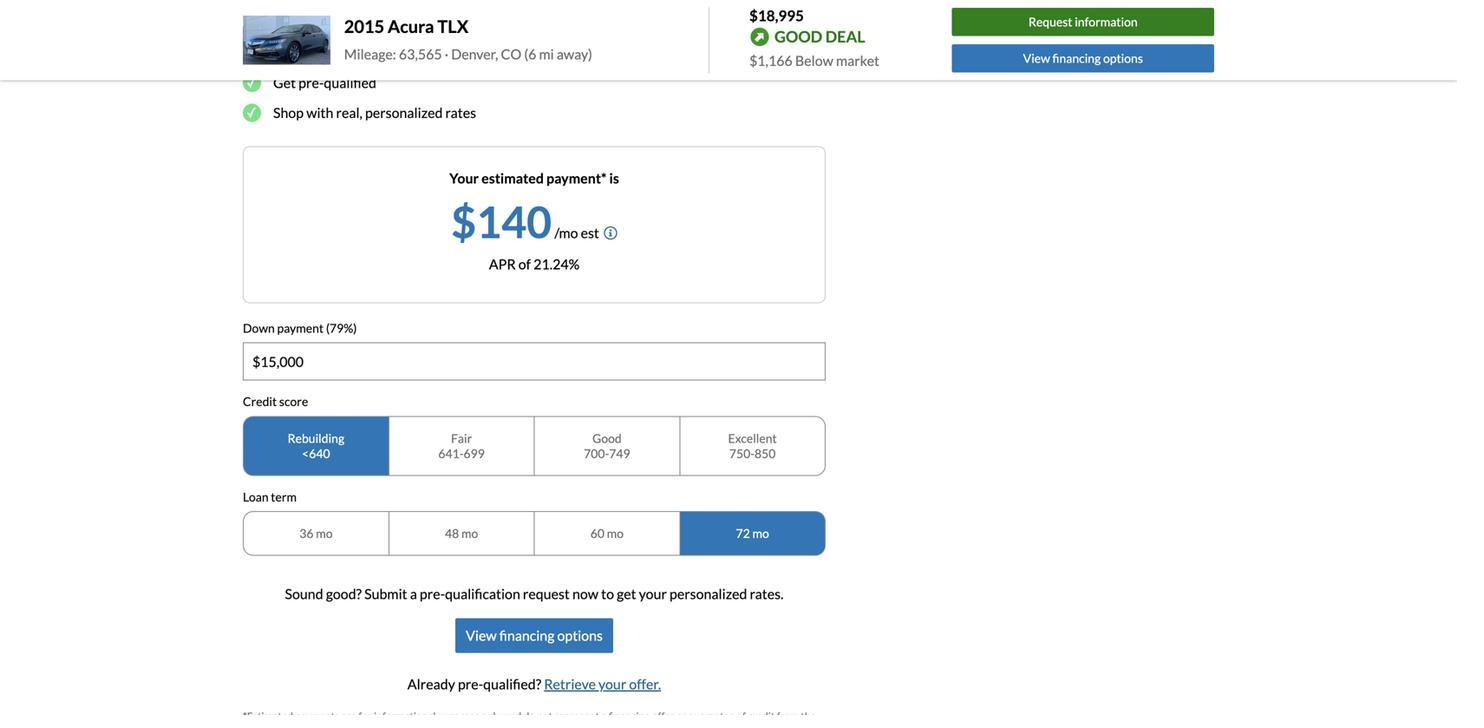 Task type: locate. For each thing, give the bounding box(es) containing it.
mo right 72
[[753, 526, 769, 541]]

options
[[1104, 51, 1144, 65], [557, 627, 603, 644]]

information
[[1075, 15, 1138, 29]]

financing down request information button
[[1053, 51, 1101, 65]]

·
[[445, 45, 449, 62]]

0 horizontal spatial financing
[[500, 627, 555, 644]]

payment down 2015
[[360, 44, 414, 61]]

$1,166
[[750, 52, 793, 69]]

0 horizontal spatial your
[[330, 44, 358, 61]]

view financing options
[[1024, 51, 1144, 65], [466, 627, 603, 644]]

1 vertical spatial personalized
[[670, 585, 747, 602]]

options down information
[[1104, 51, 1144, 65]]

view down request on the right top of the page
[[1024, 51, 1051, 65]]

1 mo from the left
[[316, 526, 333, 541]]

2 horizontal spatial your
[[639, 585, 667, 602]]

mo right 48
[[462, 526, 478, 541]]

shop with real, personalized rates
[[273, 104, 476, 121]]

0 horizontal spatial personalized
[[365, 104, 443, 121]]

72
[[736, 526, 750, 541]]

pre- for get
[[299, 74, 324, 91]]

mo right 60
[[607, 526, 624, 541]]

financing down "sound good? submit a pre-qualification request now to get your personalized rates."
[[500, 627, 555, 644]]

rates
[[446, 104, 476, 121]]

excellent
[[729, 431, 777, 445]]

retrieve
[[544, 676, 596, 693]]

2 mo from the left
[[462, 526, 478, 541]]

$18,995
[[750, 7, 804, 24]]

personalized left rates.
[[670, 585, 747, 602]]

1 horizontal spatial payment
[[360, 44, 414, 61]]

view down qualification
[[466, 627, 497, 644]]

submit
[[365, 585, 408, 602]]

1 horizontal spatial financing
[[1053, 51, 1101, 65]]

view financing options button down "sound good? submit a pre-qualification request now to get your personalized rates."
[[456, 618, 613, 653]]

pre- right a
[[420, 585, 445, 602]]

0 vertical spatial pre-
[[299, 74, 324, 91]]

options for bottommost view financing options button
[[557, 627, 603, 644]]

get
[[617, 585, 637, 602]]

options down now
[[557, 627, 603, 644]]

641-
[[438, 446, 464, 461]]

apr
[[489, 255, 516, 272]]

$1,166 below market
[[750, 52, 880, 69]]

qualification
[[445, 585, 520, 602]]

750-
[[730, 446, 755, 461]]

0 horizontal spatial options
[[557, 627, 603, 644]]

60 mo
[[591, 526, 624, 541]]

your
[[330, 44, 358, 61], [639, 585, 667, 602], [599, 676, 627, 693]]

700-
[[584, 446, 609, 461]]

options for the right view financing options button
[[1104, 51, 1144, 65]]

0 vertical spatial view financing options
[[1024, 51, 1144, 65]]

2 horizontal spatial pre-
[[458, 676, 483, 693]]

good
[[775, 27, 823, 46]]

4 mo from the left
[[753, 526, 769, 541]]

pre-
[[299, 74, 324, 91], [420, 585, 445, 602], [458, 676, 483, 693]]

get
[[273, 74, 296, 91]]

1 vertical spatial payment
[[277, 320, 324, 335]]

1 horizontal spatial view
[[1024, 51, 1051, 65]]

view financing options button down request information button
[[952, 44, 1215, 72]]

payment left the (79%)
[[277, 320, 324, 335]]

0 horizontal spatial view financing options button
[[456, 618, 613, 653]]

mo for 36 mo
[[316, 526, 333, 541]]

of
[[519, 255, 531, 272]]

1 horizontal spatial personalized
[[670, 585, 747, 602]]

away)
[[557, 45, 593, 62]]

0 horizontal spatial payment
[[277, 320, 324, 335]]

pre- right already
[[458, 676, 483, 693]]

21.24%
[[534, 255, 580, 272]]

apr of 21.24%
[[489, 255, 580, 272]]

1 vertical spatial pre-
[[420, 585, 445, 602]]

rebuilding
[[288, 431, 345, 445]]

0 vertical spatial view financing options button
[[952, 44, 1215, 72]]

request information button
[[952, 8, 1215, 36]]

2 vertical spatial your
[[599, 676, 627, 693]]

0 horizontal spatial pre-
[[299, 74, 324, 91]]

personalized
[[365, 104, 443, 121], [670, 585, 747, 602]]

request information
[[1029, 15, 1138, 29]]

0 horizontal spatial view
[[466, 627, 497, 644]]

3 mo from the left
[[607, 526, 624, 541]]

699
[[464, 446, 485, 461]]

with
[[306, 104, 334, 121]]

2 vertical spatial pre-
[[458, 676, 483, 693]]

good
[[593, 431, 622, 445]]

0 horizontal spatial view financing options
[[466, 627, 603, 644]]

view financing options down request information button
[[1024, 51, 1144, 65]]

score
[[279, 394, 308, 409]]

personalized right real, at the top of the page
[[365, 104, 443, 121]]

to
[[601, 585, 614, 602]]

1 horizontal spatial pre-
[[420, 585, 445, 602]]

payment
[[360, 44, 414, 61], [277, 320, 324, 335]]

(79%)
[[326, 320, 357, 335]]

estimate your payment
[[273, 44, 414, 61]]

tlx
[[438, 16, 469, 37]]

your right 'get'
[[639, 585, 667, 602]]

mo
[[316, 526, 333, 541], [462, 526, 478, 541], [607, 526, 624, 541], [753, 526, 769, 541]]

real,
[[336, 104, 363, 121]]

financing
[[1053, 51, 1101, 65], [500, 627, 555, 644]]

0 vertical spatial personalized
[[365, 104, 443, 121]]

credit
[[243, 394, 277, 409]]

0 vertical spatial options
[[1104, 51, 1144, 65]]

view financing options button
[[952, 44, 1215, 72], [456, 618, 613, 653]]

pre- right get
[[299, 74, 324, 91]]

0 vertical spatial payment
[[360, 44, 414, 61]]

60
[[591, 526, 605, 541]]

mo right 36
[[316, 526, 333, 541]]

mo for 72 mo
[[753, 526, 769, 541]]

1 horizontal spatial options
[[1104, 51, 1144, 65]]

your left offer.
[[599, 676, 627, 693]]

48
[[445, 526, 459, 541]]

view financing options down "sound good? submit a pre-qualification request now to get your personalized rates."
[[466, 627, 603, 644]]

denver,
[[451, 45, 498, 62]]

get pre-qualified
[[273, 74, 377, 91]]

your up qualified
[[330, 44, 358, 61]]

view
[[1024, 51, 1051, 65], [466, 627, 497, 644]]

1 vertical spatial options
[[557, 627, 603, 644]]



Task type: describe. For each thing, give the bounding box(es) containing it.
48 mo
[[445, 526, 478, 541]]

2015 acura tlx mileage: 63,565 · denver, co (6 mi away)
[[344, 16, 593, 62]]

0 vertical spatial view
[[1024, 51, 1051, 65]]

loan
[[243, 489, 269, 504]]

rates.
[[750, 585, 784, 602]]

2015
[[344, 16, 385, 37]]

shop
[[273, 104, 304, 121]]

Down payment (79%) text field
[[244, 343, 825, 380]]

estimated
[[482, 169, 544, 186]]

loan term
[[243, 489, 297, 504]]

749
[[609, 446, 631, 461]]

1 horizontal spatial your
[[599, 676, 627, 693]]

is
[[610, 169, 619, 186]]

est
[[581, 224, 600, 241]]

estimate
[[273, 44, 327, 61]]

good?
[[326, 585, 362, 602]]

sound
[[285, 585, 323, 602]]

fair
[[451, 431, 472, 445]]

retrieve your offer. link
[[544, 676, 661, 693]]

1 vertical spatial financing
[[500, 627, 555, 644]]

already pre-qualified? retrieve your offer.
[[408, 676, 661, 693]]

850
[[755, 446, 776, 461]]

/mo
[[555, 224, 578, 241]]

72 mo
[[736, 526, 769, 541]]

payment*
[[547, 169, 607, 186]]

acura
[[388, 16, 434, 37]]

term
[[271, 489, 297, 504]]

$140
[[451, 195, 552, 247]]

0 vertical spatial your
[[330, 44, 358, 61]]

(6
[[524, 45, 537, 62]]

36 mo
[[300, 526, 333, 541]]

1 horizontal spatial view financing options
[[1024, 51, 1144, 65]]

deal
[[826, 27, 866, 46]]

request
[[1029, 15, 1073, 29]]

offer.
[[629, 676, 661, 693]]

mo for 60 mo
[[607, 526, 624, 541]]

fair 641-699
[[438, 431, 485, 461]]

now
[[573, 585, 599, 602]]

co
[[501, 45, 522, 62]]

36
[[300, 526, 314, 541]]

1 vertical spatial your
[[639, 585, 667, 602]]

0 vertical spatial financing
[[1053, 51, 1101, 65]]

request
[[523, 585, 570, 602]]

mo for 48 mo
[[462, 526, 478, 541]]

good 700-749
[[584, 431, 631, 461]]

1 horizontal spatial view financing options button
[[952, 44, 1215, 72]]

qualified
[[324, 74, 377, 91]]

below
[[796, 52, 834, 69]]

1 vertical spatial view financing options
[[466, 627, 603, 644]]

1 vertical spatial view
[[466, 627, 497, 644]]

your estimated payment* is
[[450, 169, 619, 186]]

$140 /mo est
[[451, 195, 600, 247]]

already
[[408, 676, 455, 693]]

pre- for already
[[458, 676, 483, 693]]

credit score
[[243, 394, 308, 409]]

rebuilding <640
[[288, 431, 345, 461]]

2015 acura tlx image
[[243, 16, 330, 65]]

qualified?
[[483, 676, 542, 693]]

<640
[[302, 446, 330, 461]]

your
[[450, 169, 479, 186]]

info circle image
[[604, 226, 618, 240]]

mileage:
[[344, 45, 396, 62]]

a
[[410, 585, 417, 602]]

good deal
[[775, 27, 866, 46]]

sound good? submit a pre-qualification request now to get your personalized rates.
[[285, 585, 784, 602]]

down payment (79%)
[[243, 320, 357, 335]]

down
[[243, 320, 275, 335]]

excellent 750-850
[[729, 431, 777, 461]]

1 vertical spatial view financing options button
[[456, 618, 613, 653]]

market
[[836, 52, 880, 69]]

63,565
[[399, 45, 442, 62]]

mi
[[539, 45, 554, 62]]



Task type: vqa. For each thing, say whether or not it's contained in the screenshot.
from cargurus. this is a way to get pre-qualified for a car loan without a hard inquiry. by using cargurus financing tools, you allow associated lenders to do what's called a "soft inquiry" of your credit history, which has no impact on your credit score. that report is shared with multip
no



